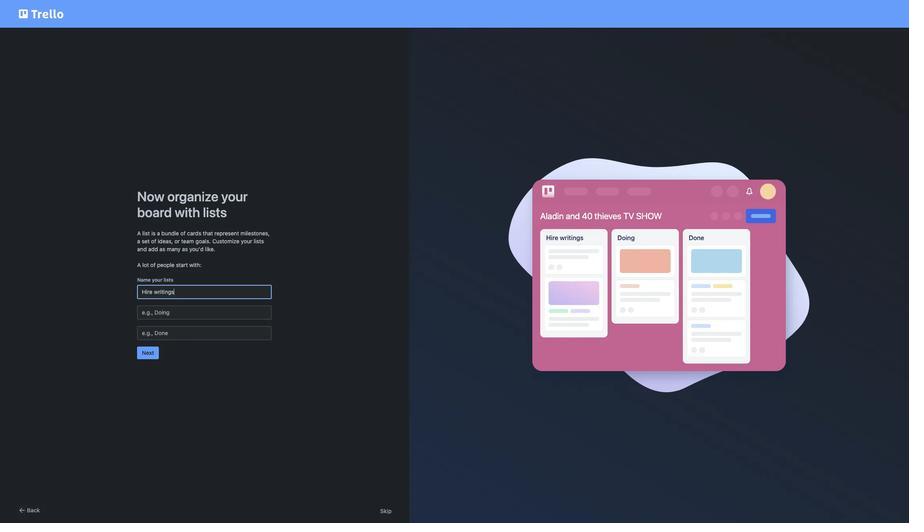 Task type: vqa. For each thing, say whether or not it's contained in the screenshot.
the top lists
yes



Task type: locate. For each thing, give the bounding box(es) containing it.
and down set
[[137, 246, 147, 253]]

your inside a list is a bundle of cards that represent milestones, a set of ideas, or team goals. customize your lists and add as many as you'd like.
[[241, 238, 252, 245]]

1 horizontal spatial lists
[[203, 204, 227, 220]]

skip button
[[380, 508, 392, 516]]

board
[[137, 204, 172, 220]]

2 vertical spatial of
[[150, 262, 156, 269]]

lists down 'milestones,'
[[254, 238, 264, 245]]

goals.
[[196, 238, 211, 245]]

done
[[689, 235, 704, 242]]

lists down a lot of people start with:
[[164, 277, 173, 283]]

and
[[566, 211, 580, 222], [137, 246, 147, 253]]

a
[[157, 230, 160, 237], [137, 238, 140, 245]]

of right lot
[[150, 262, 156, 269]]

your
[[221, 189, 248, 204], [241, 238, 252, 245], [152, 277, 162, 283]]

of down "is"
[[151, 238, 156, 245]]

of up team
[[180, 230, 186, 237]]

set
[[142, 238, 150, 245]]

lists up that
[[203, 204, 227, 220]]

a left list
[[137, 230, 141, 237]]

a right "is"
[[157, 230, 160, 237]]

1 vertical spatial your
[[241, 238, 252, 245]]

1 vertical spatial a
[[137, 262, 141, 269]]

or
[[174, 238, 180, 245]]

as
[[159, 246, 165, 253], [182, 246, 188, 253]]

lists
[[203, 204, 227, 220], [254, 238, 264, 245], [164, 277, 173, 283]]

cards
[[187, 230, 201, 237]]

0 vertical spatial your
[[221, 189, 248, 204]]

as down "ideas,"
[[159, 246, 165, 253]]

organize
[[167, 189, 218, 204]]

2 a from the top
[[137, 262, 141, 269]]

like.
[[205, 246, 215, 253]]

a left lot
[[137, 262, 141, 269]]

and left 40
[[566, 211, 580, 222]]

hire writings
[[546, 235, 583, 242]]

e.g., Done text field
[[137, 326, 272, 341]]

a inside a list is a bundle of cards that represent milestones, a set of ideas, or team goals. customize your lists and add as many as you'd like.
[[137, 230, 141, 237]]

1 vertical spatial a
[[137, 238, 140, 245]]

0 horizontal spatial as
[[159, 246, 165, 253]]

your right name
[[152, 277, 162, 283]]

1 a from the top
[[137, 230, 141, 237]]

of
[[180, 230, 186, 237], [151, 238, 156, 245], [150, 262, 156, 269]]

tv
[[623, 211, 634, 222]]

lot
[[142, 262, 149, 269]]

trello image
[[17, 5, 65, 23]]

with
[[175, 204, 200, 220]]

now
[[137, 189, 165, 204]]

lists inside now organize your board with lists
[[203, 204, 227, 220]]

0 horizontal spatial and
[[137, 246, 147, 253]]

next
[[142, 350, 154, 357]]

2 vertical spatial your
[[152, 277, 162, 283]]

0 horizontal spatial lists
[[164, 277, 173, 283]]

a left set
[[137, 238, 140, 245]]

0 vertical spatial a
[[157, 230, 160, 237]]

as down team
[[182, 246, 188, 253]]

hire
[[546, 235, 558, 242]]

2 vertical spatial lists
[[164, 277, 173, 283]]

1 vertical spatial lists
[[254, 238, 264, 245]]

1 horizontal spatial as
[[182, 246, 188, 253]]

your down 'milestones,'
[[241, 238, 252, 245]]

2 as from the left
[[182, 246, 188, 253]]

your inside now organize your board with lists
[[221, 189, 248, 204]]

1 vertical spatial and
[[137, 246, 147, 253]]

0 vertical spatial and
[[566, 211, 580, 222]]

0 vertical spatial lists
[[203, 204, 227, 220]]

your up represent
[[221, 189, 248, 204]]

0 vertical spatial a
[[137, 230, 141, 237]]

trello image
[[540, 184, 556, 200]]

now organize your board with lists
[[137, 189, 248, 220]]

back button
[[17, 506, 40, 516]]

2 horizontal spatial lists
[[254, 238, 264, 245]]

e.g., Doing text field
[[137, 306, 272, 320]]

a for a list is a bundle of cards that represent milestones, a set of ideas, or team goals. customize your lists and add as many as you'd like.
[[137, 230, 141, 237]]

lists inside a list is a bundle of cards that represent milestones, a set of ideas, or team goals. customize your lists and add as many as you'd like.
[[254, 238, 264, 245]]

aladin and 40 thieves tv show
[[540, 211, 662, 222]]

Name your lists text field
[[137, 285, 272, 299]]

ideas,
[[158, 238, 173, 245]]

a
[[137, 230, 141, 237], [137, 262, 141, 269]]

a lot of people start with:
[[137, 262, 202, 269]]



Task type: describe. For each thing, give the bounding box(es) containing it.
customize
[[212, 238, 239, 245]]

1 vertical spatial of
[[151, 238, 156, 245]]

and inside a list is a bundle of cards that represent milestones, a set of ideas, or team goals. customize your lists and add as many as you'd like.
[[137, 246, 147, 253]]

back
[[27, 507, 40, 514]]

name your lists
[[137, 277, 173, 283]]

writings
[[560, 235, 583, 242]]

people
[[157, 262, 175, 269]]

thieves
[[595, 211, 621, 222]]

a for a lot of people start with:
[[137, 262, 141, 269]]

many
[[167, 246, 181, 253]]

40
[[582, 211, 593, 222]]

aladin
[[540, 211, 564, 222]]

0 vertical spatial of
[[180, 230, 186, 237]]

1 as from the left
[[159, 246, 165, 253]]

bundle
[[161, 230, 179, 237]]

add
[[148, 246, 158, 253]]

0 horizontal spatial a
[[137, 238, 140, 245]]

represent
[[214, 230, 239, 237]]

you'd
[[189, 246, 204, 253]]

is
[[151, 230, 155, 237]]

name
[[137, 277, 151, 283]]

1 horizontal spatial and
[[566, 211, 580, 222]]

with:
[[189, 262, 202, 269]]

doing
[[618, 235, 635, 242]]

next button
[[137, 347, 159, 360]]

skip
[[380, 508, 392, 515]]

list
[[142, 230, 150, 237]]

that
[[203, 230, 213, 237]]

1 horizontal spatial a
[[157, 230, 160, 237]]

start
[[176, 262, 188, 269]]

a list is a bundle of cards that represent milestones, a set of ideas, or team goals. customize your lists and add as many as you'd like.
[[137, 230, 270, 253]]

milestones,
[[241, 230, 270, 237]]

team
[[181, 238, 194, 245]]

show
[[636, 211, 662, 222]]



